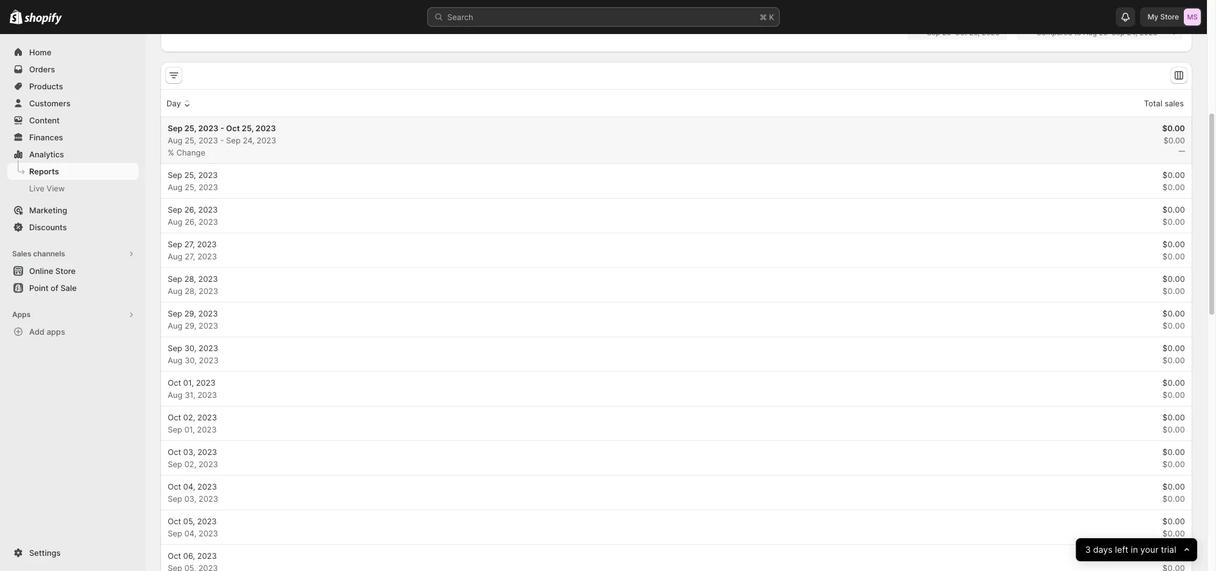 Task type: locate. For each thing, give the bounding box(es) containing it.
01,
[[183, 378, 194, 388], [184, 425, 195, 435]]

2 26, from the top
[[185, 217, 196, 227]]

discounts link
[[7, 219, 139, 236]]

04, down the 05, on the bottom left of page
[[184, 529, 196, 538]]

oct inside oct 01, 2023 aug 31, 2023
[[168, 378, 181, 388]]

01, up "oct 03, 2023 sep 02, 2023"
[[184, 425, 195, 435]]

1 horizontal spatial store
[[1160, 12, 1179, 21]]

store
[[1160, 12, 1179, 21], [55, 266, 76, 276]]

03, down oct 02, 2023 sep 01, 2023
[[183, 447, 195, 457]]

oct inside oct 05, 2023 sep 04, 2023
[[168, 517, 181, 526]]

01, up 31,
[[183, 378, 194, 388]]

04, down "oct 03, 2023 sep 02, 2023"
[[183, 482, 195, 492]]

27, down sep 26, 2023 aug 26, 2023
[[184, 239, 195, 249]]

5 $0.00 $0.00 from the top
[[1163, 309, 1185, 331]]

shopify image
[[10, 10, 23, 24]]

30, up oct 01, 2023 aug 31, 2023
[[185, 356, 197, 365]]

$0.00 $0.00 for sep 02, 2023
[[1163, 447, 1185, 469]]

oct 06, 2023
[[168, 551, 217, 561]]

3 $0.00 $0.00 from the top
[[1163, 239, 1185, 261]]

aug inside oct 01, 2023 aug 31, 2023
[[168, 390, 182, 400]]

0 vertical spatial 03,
[[183, 447, 195, 457]]

0 vertical spatial store
[[1160, 12, 1179, 21]]

orders link
[[7, 61, 139, 78]]

04, inside oct 05, 2023 sep 04, 2023
[[184, 529, 196, 538]]

aug
[[1083, 28, 1097, 37], [168, 136, 182, 145], [168, 182, 182, 192], [168, 217, 182, 227], [168, 252, 182, 261], [168, 286, 182, 296], [168, 321, 182, 331], [168, 356, 182, 365], [168, 390, 182, 400]]

29, down sep 28, 2023 aug 28, 2023 on the left of the page
[[184, 309, 196, 318]]

oct
[[226, 123, 240, 133], [168, 378, 181, 388], [168, 413, 181, 422], [168, 447, 181, 457], [168, 482, 181, 492], [168, 517, 181, 526], [168, 551, 181, 561]]

11 $0.00 $0.00 from the top
[[1163, 517, 1185, 538]]

shopify image
[[24, 13, 62, 25]]

30, down sep 29, 2023 aug 29, 2023
[[184, 343, 196, 353]]

sep inside oct 02, 2023 sep 01, 2023
[[168, 425, 182, 435]]

of
[[51, 283, 58, 293]]

sep 30, 2023 aug 30, 2023
[[168, 343, 218, 365]]

$0.00 $0.00 for aug 28, 2023
[[1163, 274, 1185, 296]]

total
[[1144, 98, 1163, 108]]

29, up sep 30, 2023 aug 30, 2023
[[185, 321, 196, 331]]

2 - from the top
[[220, 136, 224, 145]]

26, up sep 27, 2023 aug 27, 2023
[[185, 217, 196, 227]]

1 vertical spatial 04,
[[184, 529, 196, 538]]

0 vertical spatial 30,
[[184, 343, 196, 353]]

10 $0.00 $0.00 from the top
[[1163, 482, 1185, 504]]

analytics
[[29, 150, 64, 159]]

aug up sep 27, 2023 aug 27, 2023
[[168, 217, 182, 227]]

sales
[[1165, 98, 1184, 108]]

online store
[[29, 266, 76, 276]]

aug left 31,
[[168, 390, 182, 400]]

1 vertical spatial 02,
[[184, 459, 196, 469]]

store up sale
[[55, 266, 76, 276]]

1 $0.00 $0.00 from the top
[[1163, 170, 1185, 192]]

0 vertical spatial 04,
[[183, 482, 195, 492]]

my store image
[[1184, 9, 1201, 26]]

$0.00
[[1162, 123, 1185, 133], [1164, 136, 1185, 145], [1163, 170, 1185, 180], [1163, 182, 1185, 192], [1163, 205, 1185, 215], [1163, 217, 1185, 227], [1163, 239, 1185, 249], [1163, 252, 1185, 261], [1163, 274, 1185, 284], [1163, 286, 1185, 296], [1163, 309, 1185, 318], [1163, 321, 1185, 331], [1163, 343, 1185, 353], [1163, 356, 1185, 365], [1163, 378, 1185, 388], [1163, 390, 1185, 400], [1163, 413, 1185, 422], [1163, 425, 1185, 435], [1163, 447, 1185, 457], [1163, 459, 1185, 469], [1163, 482, 1185, 492], [1163, 494, 1185, 504], [1163, 517, 1185, 526], [1163, 529, 1185, 538], [1163, 551, 1185, 561]]

sep inside sep 30, 2023 aug 30, 2023
[[168, 343, 182, 353]]

my
[[1148, 12, 1158, 21]]

aug up sep 29, 2023 aug 29, 2023
[[168, 286, 182, 296]]

1 30, from the top
[[184, 343, 196, 353]]

oct 04, 2023 sep 03, 2023
[[168, 482, 218, 504]]

2 30, from the top
[[185, 356, 197, 365]]

4 $0.00 $0.00 from the top
[[1163, 274, 1185, 296]]

1 vertical spatial 27,
[[185, 252, 195, 261]]

add apps
[[29, 327, 65, 337]]

oct inside oct 02, 2023 sep 01, 2023
[[168, 413, 181, 422]]

28,
[[184, 274, 196, 284], [185, 286, 196, 296]]

in
[[1131, 544, 1138, 555]]

finances
[[29, 132, 63, 142]]

02, inside oct 02, 2023 sep 01, 2023
[[183, 413, 195, 422]]

02, inside "oct 03, 2023 sep 02, 2023"
[[184, 459, 196, 469]]

3 days left in your trial button
[[1076, 538, 1197, 562]]

apps button
[[7, 306, 139, 323]]

%
[[168, 148, 174, 157]]

store inside button
[[55, 266, 76, 276]]

oct 01, 2023 aug 31, 2023
[[168, 378, 217, 400]]

1 vertical spatial store
[[55, 266, 76, 276]]

sep
[[927, 28, 940, 37], [168, 123, 182, 133], [226, 136, 241, 145], [168, 170, 182, 180], [168, 205, 182, 215], [168, 239, 182, 249], [168, 274, 182, 284], [168, 309, 182, 318], [168, 343, 182, 353], [168, 425, 182, 435], [168, 459, 182, 469], [168, 494, 182, 504], [168, 529, 182, 538]]

0 vertical spatial 01,
[[183, 378, 194, 388]]

1 - from the top
[[220, 123, 224, 133]]

reports
[[29, 167, 59, 176]]

oct for oct 01, 2023
[[168, 378, 181, 388]]

online
[[29, 266, 53, 276]]

0 horizontal spatial store
[[55, 266, 76, 276]]

sep inside sep 27, 2023 aug 27, 2023
[[168, 239, 182, 249]]

0 vertical spatial 27,
[[184, 239, 195, 249]]

days
[[1093, 544, 1113, 555]]

0 vertical spatial 24,
[[1127, 28, 1138, 37]]

28, down sep 27, 2023 aug 27, 2023
[[184, 274, 196, 284]]

06,
[[183, 551, 195, 561]]

1 vertical spatial 29,
[[185, 321, 196, 331]]

1 horizontal spatial 24,
[[1127, 28, 1138, 37]]

orders
[[29, 64, 55, 74]]

9 $0.00 $0.00 from the top
[[1163, 447, 1185, 469]]

$0.00 $0.00 for aug 26, 2023
[[1163, 205, 1185, 227]]

sep 27, 2023 aug 27, 2023
[[168, 239, 217, 261]]

29,
[[184, 309, 196, 318], [185, 321, 196, 331]]

oct 02, 2023 sep 01, 2023
[[168, 413, 217, 435]]

02,
[[183, 413, 195, 422], [184, 459, 196, 469]]

1 vertical spatial 26,
[[185, 217, 196, 227]]

26,
[[184, 205, 196, 215], [185, 217, 196, 227]]

02, up the oct 04, 2023 sep 03, 2023
[[184, 459, 196, 469]]

0 vertical spatial 29,
[[184, 309, 196, 318]]

customers
[[29, 98, 70, 108]]

marketing
[[29, 205, 67, 215]]

my store
[[1148, 12, 1179, 21]]

products link
[[7, 78, 139, 95]]

0 vertical spatial 26,
[[184, 205, 196, 215]]

04,
[[183, 482, 195, 492], [184, 529, 196, 538]]

1 vertical spatial 03,
[[184, 494, 196, 504]]

30,
[[184, 343, 196, 353], [185, 356, 197, 365]]

1 26, from the top
[[184, 205, 196, 215]]

point of sale button
[[0, 280, 146, 297]]

aug for oct 01, 2023 aug 31, 2023
[[168, 390, 182, 400]]

aug for sep 28, 2023 aug 28, 2023
[[168, 286, 182, 296]]

aug for sep 29, 2023 aug 29, 2023
[[168, 321, 182, 331]]

aug inside sep 29, 2023 aug 29, 2023
[[168, 321, 182, 331]]

-
[[220, 123, 224, 133], [220, 136, 224, 145]]

24,
[[1127, 28, 1138, 37], [243, 136, 254, 145]]

oct inside "oct 03, 2023 sep 02, 2023"
[[168, 447, 181, 457]]

1 vertical spatial 30,
[[185, 356, 197, 365]]

analytics link
[[7, 146, 139, 163]]

03, up the 05, on the bottom left of page
[[184, 494, 196, 504]]

aug up oct 01, 2023 aug 31, 2023
[[168, 356, 182, 365]]

0 horizontal spatial 24,
[[243, 136, 254, 145]]

0 vertical spatial 28,
[[184, 274, 196, 284]]

store right the my
[[1160, 12, 1179, 21]]

sep inside the oct 04, 2023 sep 03, 2023
[[168, 494, 182, 504]]

aug up sep 26, 2023 aug 26, 2023
[[168, 182, 182, 192]]

discounts
[[29, 222, 67, 232]]

25,
[[969, 28, 980, 37], [184, 123, 196, 133], [242, 123, 254, 133], [185, 136, 196, 145], [184, 170, 196, 180], [185, 182, 196, 192]]

compared to aug 25–sep 24, 2023
[[1036, 28, 1158, 37]]

oct 03, 2023 sep 02, 2023
[[168, 447, 218, 469]]

02, down 31,
[[183, 413, 195, 422]]

add apps button
[[7, 323, 139, 340]]

0 vertical spatial -
[[220, 123, 224, 133]]

27,
[[184, 239, 195, 249], [185, 252, 195, 261]]

live view
[[29, 184, 65, 193]]

point
[[29, 283, 49, 293]]

oct 05, 2023 sep 04, 2023
[[168, 517, 218, 538]]

aug up sep 28, 2023 aug 28, 2023 on the left of the page
[[168, 252, 182, 261]]

1 vertical spatial 01,
[[184, 425, 195, 435]]

7 $0.00 $0.00 from the top
[[1163, 378, 1185, 400]]

1 vertical spatial 24,
[[243, 136, 254, 145]]

aug inside sep 28, 2023 aug 28, 2023
[[168, 286, 182, 296]]

sales
[[12, 249, 31, 258]]

apps
[[12, 310, 31, 319]]

⌘
[[760, 12, 767, 22]]

0 vertical spatial 02,
[[183, 413, 195, 422]]

aug inside sep 27, 2023 aug 27, 2023
[[168, 252, 182, 261]]

2 27, from the top
[[185, 252, 195, 261]]

2 $0.00 $0.00 from the top
[[1163, 205, 1185, 227]]

no change image
[[1178, 146, 1185, 156]]

26, down sep 25, 2023 aug 25, 2023
[[184, 205, 196, 215]]

04, inside the oct 04, 2023 sep 03, 2023
[[183, 482, 195, 492]]

28, up sep 29, 2023 aug 29, 2023
[[185, 286, 196, 296]]

8 $0.00 $0.00 from the top
[[1163, 413, 1185, 435]]

27, up sep 28, 2023 aug 28, 2023 on the left of the page
[[185, 252, 195, 261]]

1 vertical spatial -
[[220, 136, 224, 145]]

apps
[[47, 327, 65, 337]]

home link
[[7, 44, 139, 61]]

total sales button
[[1130, 92, 1186, 115]]

aug up %
[[168, 136, 182, 145]]

day
[[167, 98, 181, 108]]

aug up sep 30, 2023 aug 30, 2023
[[168, 321, 182, 331]]

aug inside sep 30, 2023 aug 30, 2023
[[168, 356, 182, 365]]

aug inside sep 26, 2023 aug 26, 2023
[[168, 217, 182, 227]]

25–sep
[[1099, 28, 1125, 37]]

$0.00 $0.00 for sep 01, 2023
[[1163, 413, 1185, 435]]

sep 28, 2023 aug 28, 2023
[[168, 274, 218, 296]]

6 $0.00 $0.00 from the top
[[1163, 343, 1185, 365]]

2023
[[982, 28, 1000, 37], [1140, 28, 1158, 37], [198, 123, 219, 133], [256, 123, 276, 133], [199, 136, 218, 145], [257, 136, 276, 145], [198, 170, 218, 180], [199, 182, 218, 192], [198, 205, 218, 215], [199, 217, 218, 227], [197, 239, 217, 249], [197, 252, 217, 261], [198, 274, 218, 284], [199, 286, 218, 296], [198, 309, 218, 318], [199, 321, 218, 331], [199, 343, 218, 353], [199, 356, 218, 365], [196, 378, 216, 388], [198, 390, 217, 400], [197, 413, 217, 422], [197, 425, 217, 435], [197, 447, 217, 457], [199, 459, 218, 469], [197, 482, 217, 492], [199, 494, 218, 504], [197, 517, 217, 526], [199, 529, 218, 538], [197, 551, 217, 561]]

sep inside sep 28, 2023 aug 28, 2023
[[168, 274, 182, 284]]

sep 25, 2023 - oct 25, 2023 aug 25, 2023 - sep 24, 2023 % change
[[168, 123, 276, 157]]

oct inside the oct 04, 2023 sep 03, 2023
[[168, 482, 181, 492]]

aug inside sep 25, 2023 aug 25, 2023
[[168, 182, 182, 192]]

1 vertical spatial 28,
[[185, 286, 196, 296]]

31,
[[185, 390, 195, 400]]

point of sale
[[29, 283, 77, 293]]



Task type: describe. For each thing, give the bounding box(es) containing it.
aug for sep 30, 2023 aug 30, 2023
[[168, 356, 182, 365]]

store for my store
[[1160, 12, 1179, 21]]

view
[[47, 184, 65, 193]]

live
[[29, 184, 44, 193]]

aug for sep 25, 2023 aug 25, 2023
[[168, 182, 182, 192]]

store for online store
[[55, 266, 76, 276]]

settings link
[[7, 545, 139, 562]]

online store button
[[0, 263, 146, 280]]

settings
[[29, 548, 61, 558]]

2 28, from the top
[[185, 286, 196, 296]]

oct for oct 03, 2023
[[168, 447, 181, 457]]

sep inside sep 25, 2023 aug 25, 2023
[[168, 170, 182, 180]]

sales channels button
[[7, 246, 139, 263]]

left
[[1115, 544, 1129, 555]]

oct inside sep 25, 2023 - oct 25, 2023 aug 25, 2023 - sep 24, 2023 % change
[[226, 123, 240, 133]]

k
[[769, 12, 774, 22]]

finances link
[[7, 129, 139, 146]]

reports link
[[7, 163, 139, 180]]

products
[[29, 81, 63, 91]]

$0.00 $0.00 for aug 30, 2023
[[1163, 343, 1185, 365]]

live view link
[[7, 180, 139, 197]]

sep inside sep 29, 2023 aug 29, 2023
[[168, 309, 182, 318]]

sales channels
[[12, 249, 65, 258]]

channels
[[33, 249, 65, 258]]

sep 25–oct 25, 2023
[[927, 28, 1000, 37]]

sep 25, 2023 aug 25, 2023
[[168, 170, 218, 192]]

total sales
[[1144, 98, 1184, 108]]

01, inside oct 01, 2023 aug 31, 2023
[[183, 378, 194, 388]]

content
[[29, 115, 60, 125]]

to
[[1074, 28, 1081, 37]]

change
[[176, 148, 205, 157]]

oct for oct 04, 2023
[[168, 482, 181, 492]]

1 28, from the top
[[184, 274, 196, 284]]

$0.00 $0.00 for aug 25, 2023
[[1163, 170, 1185, 192]]

day button
[[165, 92, 195, 115]]

your
[[1141, 544, 1159, 555]]

1 29, from the top
[[184, 309, 196, 318]]

$0.00 $0.00 for aug 27, 2023
[[1163, 239, 1185, 261]]

$0.00 $0.00 for aug 29, 2023
[[1163, 309, 1185, 331]]

oct for oct 05, 2023
[[168, 517, 181, 526]]

search
[[447, 12, 473, 22]]

trial
[[1161, 544, 1177, 555]]

sep inside "oct 03, 2023 sep 02, 2023"
[[168, 459, 182, 469]]

25–oct
[[942, 28, 967, 37]]

3 days left in your trial
[[1085, 544, 1177, 555]]

compared
[[1036, 28, 1072, 37]]

05,
[[183, 517, 195, 526]]

$0.00 $0.00 for sep 04, 2023
[[1163, 517, 1185, 538]]

aug inside sep 25, 2023 - oct 25, 2023 aug 25, 2023 - sep 24, 2023 % change
[[168, 136, 182, 145]]

03, inside "oct 03, 2023 sep 02, 2023"
[[183, 447, 195, 457]]

2 29, from the top
[[185, 321, 196, 331]]

online store link
[[7, 263, 139, 280]]

aug right to
[[1083, 28, 1097, 37]]

sep 29, 2023 aug 29, 2023
[[168, 309, 218, 331]]

home
[[29, 47, 51, 57]]

content link
[[7, 112, 139, 129]]

sep inside oct 05, 2023 sep 04, 2023
[[168, 529, 182, 538]]

$0.00 $0.00 for sep 03, 2023
[[1163, 482, 1185, 504]]

sep inside sep 26, 2023 aug 26, 2023
[[168, 205, 182, 215]]

point of sale link
[[7, 280, 139, 297]]

oct for oct 02, 2023
[[168, 413, 181, 422]]

customers link
[[7, 95, 139, 112]]

aug for sep 27, 2023 aug 27, 2023
[[168, 252, 182, 261]]

sep 26, 2023 aug 26, 2023
[[168, 205, 218, 227]]

add
[[29, 327, 45, 337]]

aug for sep 26, 2023 aug 26, 2023
[[168, 217, 182, 227]]

3
[[1085, 544, 1091, 555]]

03, inside the oct 04, 2023 sep 03, 2023
[[184, 494, 196, 504]]

01, inside oct 02, 2023 sep 01, 2023
[[184, 425, 195, 435]]

sale
[[60, 283, 77, 293]]

marketing link
[[7, 202, 139, 219]]

24, inside sep 25, 2023 - oct 25, 2023 aug 25, 2023 - sep 24, 2023 % change
[[243, 136, 254, 145]]

$0.00 $0.00 for aug 31, 2023
[[1163, 378, 1185, 400]]

1 27, from the top
[[184, 239, 195, 249]]

⌘ k
[[760, 12, 774, 22]]



Task type: vqa. For each thing, say whether or not it's contained in the screenshot.


